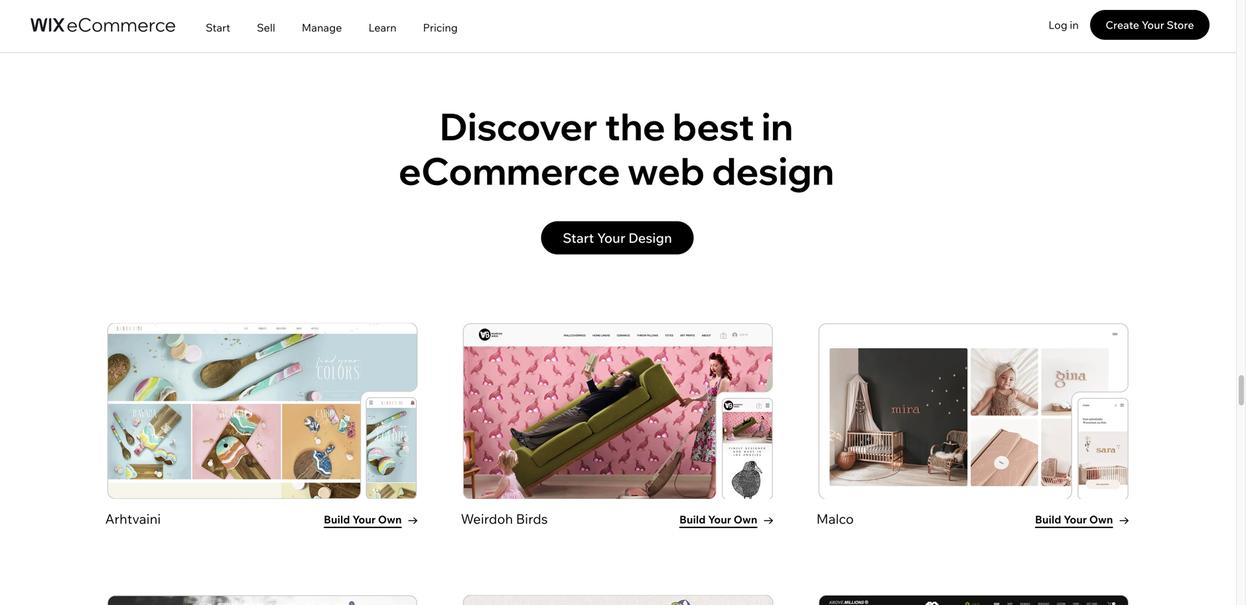 Task type: locate. For each thing, give the bounding box(es) containing it.
build your own inside arhtvaini list item
[[324, 513, 402, 526]]

your
[[1142, 18, 1164, 32], [597, 230, 625, 246], [352, 513, 376, 526], [708, 513, 731, 526], [1064, 513, 1087, 526]]

0 horizontal spatial in
[[762, 103, 793, 150]]

best
[[673, 103, 754, 150]]

build your own for malco
[[1035, 513, 1113, 526]]

1 horizontal spatial in
[[1070, 18, 1079, 32]]

log in link
[[1037, 10, 1090, 40]]

start your design
[[563, 230, 672, 246]]

own for weirdoh birds
[[734, 513, 757, 526]]

discover
[[440, 103, 598, 150]]

build your own inside weirdoh birds list item
[[679, 513, 757, 526]]

3 build your own from the left
[[1035, 513, 1113, 526]]

2 horizontal spatial build
[[1035, 513, 1061, 526]]

0 horizontal spatial start
[[206, 21, 230, 34]]

create
[[1106, 18, 1139, 32]]

build your own link inside weirdoh birds list item
[[674, 509, 773, 532]]

own for malco
[[1089, 513, 1113, 526]]

0 horizontal spatial list item
[[105, 595, 420, 605]]

build your own link
[[318, 509, 418, 532], [674, 509, 773, 532], [1029, 509, 1129, 532]]

build your own link inside malco 'list item'
[[1029, 509, 1129, 532]]

weirdoh
[[461, 511, 513, 527]]

1 build your own link from the left
[[318, 509, 418, 532]]

build
[[324, 513, 350, 526], [679, 513, 706, 526], [1035, 513, 1061, 526]]

your inside malco 'list item'
[[1064, 513, 1087, 526]]

malco list item
[[816, 323, 1132, 555]]

2 horizontal spatial build your own
[[1035, 513, 1113, 526]]

0 horizontal spatial own
[[378, 513, 402, 526]]

build your own
[[324, 513, 402, 526], [679, 513, 757, 526], [1035, 513, 1113, 526]]

in
[[1070, 18, 1079, 32], [762, 103, 793, 150]]

2 build your own link from the left
[[674, 509, 773, 532]]

0 vertical spatial start
[[206, 21, 230, 34]]

1 build from the left
[[324, 513, 350, 526]]

build your own link for arhtvaini
[[318, 509, 418, 532]]

build your own link for weirdoh birds
[[674, 509, 773, 532]]

in right best
[[762, 103, 793, 150]]

2 horizontal spatial own
[[1089, 513, 1113, 526]]

create your store link
[[1090, 10, 1210, 40]]

1 horizontal spatial build your own link
[[674, 509, 773, 532]]

1 vertical spatial in
[[762, 103, 793, 150]]

your for arhtvaini
[[352, 513, 376, 526]]

1 horizontal spatial build
[[679, 513, 706, 526]]

build inside malco 'list item'
[[1035, 513, 1061, 526]]

list
[[10, 303, 1226, 605]]

discover the best in ecommerce web design
[[399, 103, 834, 194]]

weirdoh birds
[[461, 511, 548, 527]]

learn
[[368, 21, 396, 34]]

3 build your own link from the left
[[1029, 509, 1129, 532]]

list item
[[105, 595, 420, 605], [460, 595, 776, 605], [816, 595, 1132, 605]]

build your own for arhtvaini
[[324, 513, 402, 526]]

ecommerce
[[399, 147, 620, 194]]

build your own inside malco 'list item'
[[1035, 513, 1113, 526]]

build inside arhtvaini list item
[[324, 513, 350, 526]]

3 build from the left
[[1035, 513, 1061, 526]]

2 build your own from the left
[[679, 513, 757, 526]]

own inside malco 'list item'
[[1089, 513, 1113, 526]]

3 list item from the left
[[816, 595, 1132, 605]]

2 horizontal spatial list item
[[816, 595, 1132, 605]]

1 horizontal spatial list item
[[460, 595, 776, 605]]

0 horizontal spatial build
[[324, 513, 350, 526]]

malco wallshop, sustainable wooden wall art image
[[818, 323, 1130, 499]]

store
[[1167, 18, 1194, 32]]

create your store
[[1106, 18, 1194, 32]]

in right log
[[1070, 18, 1079, 32]]

1 list item from the left
[[105, 595, 420, 605]]

3 own from the left
[[1089, 513, 1113, 526]]

own inside weirdoh birds list item
[[734, 513, 757, 526]]

2 own from the left
[[734, 513, 757, 526]]

own
[[378, 513, 402, 526], [734, 513, 757, 526], [1089, 513, 1113, 526]]

start inside 'link'
[[563, 230, 594, 246]]

birds
[[516, 511, 548, 527]]

2 build from the left
[[679, 513, 706, 526]]

your inside weirdoh birds list item
[[708, 513, 731, 526]]

your inside 'link'
[[597, 230, 625, 246]]

1 own from the left
[[378, 513, 402, 526]]

1 horizontal spatial start
[[563, 230, 594, 246]]

arhtvaini list item
[[105, 323, 420, 555]]

build inside weirdoh birds list item
[[679, 513, 706, 526]]

build your own link inside arhtvaini list item
[[318, 509, 418, 532]]

0 horizontal spatial build your own
[[324, 513, 402, 526]]

pricing link
[[410, 2, 471, 53]]

web
[[628, 147, 705, 194]]

2 horizontal spatial build your own link
[[1029, 509, 1129, 532]]

the
[[605, 103, 665, 150]]

your for malco
[[1064, 513, 1087, 526]]

1 build your own from the left
[[324, 513, 402, 526]]

1 vertical spatial start
[[563, 230, 594, 246]]

own inside arhtvaini list item
[[378, 513, 402, 526]]

0 horizontal spatial build your own link
[[318, 509, 418, 532]]

1 horizontal spatial build your own
[[679, 513, 757, 526]]

1 horizontal spatial own
[[734, 513, 757, 526]]

malco
[[816, 511, 854, 527]]

your inside arhtvaini list item
[[352, 513, 376, 526]]

start
[[206, 21, 230, 34], [563, 230, 594, 246]]



Task type: describe. For each thing, give the bounding box(es) containing it.
pricing
[[423, 21, 458, 34]]

design
[[628, 230, 672, 246]]

the homepage of the arhtvaini online store created with the wix ecommerce website platform image
[[106, 323, 418, 499]]

own for arhtvaini
[[378, 513, 402, 526]]

start for start
[[206, 21, 230, 34]]

weirdoh birds list item
[[460, 323, 776, 555]]

build for malco
[[1035, 513, 1061, 526]]

0 vertical spatial in
[[1070, 18, 1079, 32]]

start for start your design
[[563, 230, 594, 246]]

log
[[1049, 18, 1067, 32]]

build your own for weirdoh birds
[[679, 513, 757, 526]]

design
[[712, 147, 834, 194]]

log in
[[1049, 18, 1079, 32]]

2 list item from the left
[[460, 595, 776, 605]]

in inside 'discover the best in ecommerce web design'
[[762, 103, 793, 150]]

your for weirdoh birds
[[708, 513, 731, 526]]

build for weirdoh birds
[[679, 513, 706, 526]]

sell
[[257, 21, 275, 34]]

build for arhtvaini
[[324, 513, 350, 526]]

start your design link
[[541, 221, 694, 254]]

list containing arhtvaini
[[10, 303, 1226, 605]]

manage
[[302, 21, 342, 34]]

arhtvaini
[[105, 511, 161, 527]]

weirdoh birds, unique wallcoverings and home goods image
[[462, 323, 774, 499]]

build your own link for malco
[[1029, 509, 1129, 532]]



Task type: vqa. For each thing, say whether or not it's contained in the screenshot.
Start
yes



